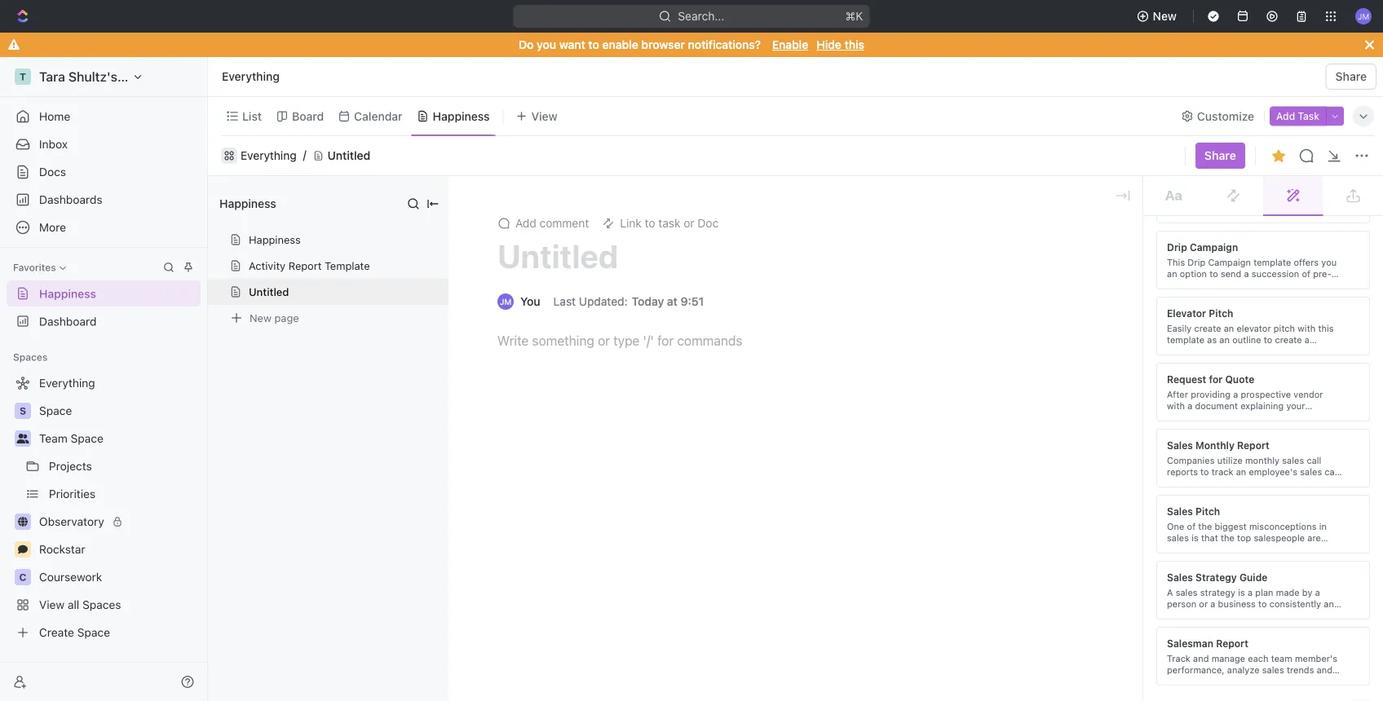 Task type: vqa. For each thing, say whether or not it's contained in the screenshot.
the James Peterson's Workspace, , element
no



Task type: locate. For each thing, give the bounding box(es) containing it.
0 vertical spatial share
[[1336, 70, 1367, 83]]

0 horizontal spatial add
[[516, 217, 537, 230]]

everything up team space
[[39, 377, 95, 390]]

add for add comment
[[516, 217, 537, 230]]

jm button
[[1351, 3, 1377, 29]]

0 vertical spatial untitled
[[328, 149, 371, 162]]

new
[[1153, 9, 1177, 23], [250, 312, 272, 324]]

create space
[[39, 626, 110, 640]]

enable
[[603, 38, 639, 51]]

hide
[[817, 38, 842, 51]]

the
[[1196, 676, 1210, 687], [1188, 688, 1202, 698]]

2 vertical spatial untitled
[[249, 286, 289, 298]]

notifications?
[[688, 38, 761, 51]]

1 horizontal spatial view
[[532, 109, 558, 123]]

2 sales from the top
[[1168, 506, 1194, 517]]

space up projects
[[71, 432, 104, 445]]

comment
[[540, 217, 589, 230]]

drip
[[1168, 242, 1188, 253]]

pitch right elevator
[[1209, 308, 1234, 319]]

new button
[[1131, 3, 1187, 29]]

globe image
[[18, 517, 28, 527]]

space for create
[[77, 626, 110, 640]]

0 vertical spatial salesman
[[1168, 638, 1214, 649]]

1 horizontal spatial spaces
[[82, 598, 121, 612]]

0 vertical spatial happiness link
[[430, 105, 490, 128]]

0 vertical spatial sales
[[1168, 440, 1194, 451]]

3 sales from the top
[[1168, 572, 1194, 583]]

monthly
[[1196, 440, 1235, 451]]

jm up "share" button
[[1358, 11, 1370, 21]]

the down performance,
[[1196, 676, 1210, 687]]

of down "sales"
[[1270, 676, 1278, 687]]

happiness link up dashboard link
[[7, 281, 201, 307]]

guide
[[1240, 572, 1268, 583]]

of
[[1270, 676, 1278, 687], [1233, 688, 1242, 698]]

view
[[532, 109, 558, 123], [39, 598, 65, 612]]

calendar link
[[351, 105, 403, 128]]

drip campaign
[[1168, 242, 1239, 253]]

view all spaces
[[39, 598, 121, 612]]

everything link up space "link"
[[7, 370, 197, 397]]

t
[[20, 71, 26, 82]]

0 vertical spatial to
[[589, 38, 600, 51]]

share down jm dropdown button
[[1336, 70, 1367, 83]]

you
[[537, 38, 557, 51]]

1 vertical spatial new
[[250, 312, 272, 324]]

to right want
[[589, 38, 600, 51]]

1 horizontal spatial add
[[1277, 111, 1296, 122]]

new inside button
[[1153, 9, 1177, 23]]

share
[[1336, 70, 1367, 83], [1205, 149, 1237, 162]]

and
[[1194, 654, 1210, 664], [1317, 665, 1333, 676]]

observatory
[[39, 515, 104, 529]]

workspace
[[121, 69, 188, 84]]

your
[[1281, 676, 1300, 687]]

0 vertical spatial everything link
[[218, 67, 284, 86]]

1 vertical spatial everything
[[241, 149, 297, 162]]

add left comment
[[516, 217, 537, 230]]

0 vertical spatial add
[[1277, 111, 1296, 122]]

spaces up create space link
[[82, 598, 121, 612]]

view for view
[[532, 109, 558, 123]]

untitled down activity on the left top of the page
[[249, 286, 289, 298]]

to inside link to task or doc dropdown button
[[645, 217, 656, 230]]

view inside button
[[532, 109, 558, 123]]

inbox
[[39, 137, 68, 151]]

0 vertical spatial new
[[1153, 9, 1177, 23]]

more
[[39, 221, 66, 234]]

all
[[68, 598, 79, 612]]

1 horizontal spatial and
[[1317, 665, 1333, 676]]

space down 'view all spaces' link on the bottom left of page
[[77, 626, 110, 640]]

1 vertical spatial to
[[645, 217, 656, 230]]

0 vertical spatial pitch
[[1209, 308, 1234, 319]]

9:51
[[681, 295, 704, 308]]

check
[[1168, 676, 1193, 687]]

add inside 'button'
[[1277, 111, 1296, 122]]

coursework, , element
[[15, 570, 31, 586]]

0 horizontal spatial to
[[589, 38, 600, 51]]

add for add task
[[1277, 111, 1296, 122]]

1 vertical spatial add
[[516, 217, 537, 230]]

1 horizontal spatial happiness link
[[430, 105, 490, 128]]

everything link up list
[[218, 67, 284, 86]]

untitled down add comment
[[498, 237, 619, 275]]

0 vertical spatial spaces
[[13, 352, 48, 363]]

⌘k
[[846, 9, 864, 23]]

2 vertical spatial space
[[77, 626, 110, 640]]

space up team on the left bottom of the page
[[39, 404, 72, 418]]

1 vertical spatial space
[[71, 432, 104, 445]]

salesman
[[1168, 638, 1214, 649], [1261, 688, 1302, 698]]

space link
[[39, 398, 197, 424]]

happiness link left view button on the top of page
[[430, 105, 490, 128]]

1 sales from the top
[[1168, 440, 1194, 451]]

to
[[589, 38, 600, 51], [645, 217, 656, 230]]

0 horizontal spatial salesman
[[1168, 638, 1214, 649]]

0 horizontal spatial view
[[39, 598, 65, 612]]

sales left monthly
[[1168, 440, 1194, 451]]

of down performance
[[1233, 688, 1242, 698]]

2 vertical spatial everything
[[39, 377, 95, 390]]

0 horizontal spatial of
[[1233, 688, 1242, 698]]

1 vertical spatial sales
[[1168, 506, 1194, 517]]

1 vertical spatial of
[[1233, 688, 1242, 698]]

add left task
[[1277, 111, 1296, 122]]

0 vertical spatial the
[[1196, 676, 1210, 687]]

user group image
[[17, 434, 29, 444]]

jm left you
[[500, 297, 512, 306]]

our
[[1244, 688, 1259, 698]]

1 vertical spatial view
[[39, 598, 65, 612]]

salesman up track at right bottom
[[1168, 638, 1214, 649]]

view down you
[[532, 109, 558, 123]]

happiness
[[433, 109, 490, 123], [219, 197, 276, 211], [249, 234, 301, 246], [39, 287, 96, 301]]

everything down list
[[241, 149, 297, 162]]

rockstar
[[39, 543, 85, 556]]

0 horizontal spatial untitled
[[249, 286, 289, 298]]

0 vertical spatial and
[[1194, 654, 1210, 664]]

spaces down 'dashboard'
[[13, 352, 48, 363]]

share down customize button
[[1205, 149, 1237, 162]]

1 horizontal spatial jm
[[1358, 11, 1370, 21]]

projects
[[49, 460, 92, 473]]

report right activity on the left top of the page
[[289, 260, 322, 272]]

track
[[1168, 654, 1191, 664]]

shultz's
[[69, 69, 117, 84]]

1 vertical spatial salesman
[[1261, 688, 1302, 698]]

activity report template
[[249, 260, 370, 272]]

to right link on the left top of the page
[[645, 217, 656, 230]]

0 horizontal spatial new
[[250, 312, 272, 324]]

link to task or doc button
[[596, 212, 726, 235]]

everything inside tree
[[39, 377, 95, 390]]

0 horizontal spatial jm
[[500, 297, 512, 306]]

and up business in the bottom of the page
[[1317, 665, 1333, 676]]

0 vertical spatial space
[[39, 404, 72, 418]]

2 vertical spatial sales
[[1168, 572, 1194, 583]]

0 vertical spatial of
[[1270, 676, 1278, 687]]

1 horizontal spatial to
[[645, 217, 656, 230]]

report up manage
[[1217, 638, 1249, 649]]

pitch down monthly
[[1196, 506, 1221, 517]]

sales up sales strategy guide
[[1168, 506, 1194, 517]]

add task button
[[1270, 106, 1327, 126]]

view inside sidebar navigation
[[39, 598, 65, 612]]

performance
[[1212, 676, 1267, 687]]

1 horizontal spatial share
[[1336, 70, 1367, 83]]

1 vertical spatial untitled
[[498, 237, 619, 275]]

dashboard
[[39, 315, 97, 328]]

untitled down calendar link
[[328, 149, 371, 162]]

pitch
[[1209, 308, 1234, 319], [1196, 506, 1221, 517]]

tree
[[7, 370, 201, 646]]

sales
[[1168, 440, 1194, 451], [1168, 506, 1194, 517], [1168, 572, 1194, 583]]

1 vertical spatial and
[[1317, 665, 1333, 676]]

0 vertical spatial view
[[532, 109, 558, 123]]

everything up list
[[222, 70, 280, 83]]

tree containing everything
[[7, 370, 201, 646]]

untitled
[[328, 149, 371, 162], [498, 237, 619, 275], [249, 286, 289, 298]]

1 vertical spatial spaces
[[82, 598, 121, 612]]

request for quote
[[1168, 374, 1255, 385]]

1 vertical spatial everything link
[[241, 149, 297, 163]]

the right with
[[1188, 688, 1202, 698]]

0 horizontal spatial share
[[1205, 149, 1237, 162]]

everything link
[[218, 67, 284, 86], [241, 149, 297, 163], [7, 370, 197, 397]]

1 vertical spatial jm
[[500, 297, 512, 306]]

sales for sales monthly report
[[1168, 440, 1194, 451]]

1 horizontal spatial salesman
[[1261, 688, 1302, 698]]

page
[[275, 312, 299, 324]]

new for new
[[1153, 9, 1177, 23]]

happiness link
[[430, 105, 490, 128], [7, 281, 201, 307]]

1 horizontal spatial new
[[1153, 9, 1177, 23]]

1 vertical spatial pitch
[[1196, 506, 1221, 517]]

salesman report track and manage each team member's performance, analyze sales trends and check the performance of your business with the power of our salesman report
[[1168, 638, 1340, 698]]

salesman down your
[[1261, 688, 1302, 698]]

view left all
[[39, 598, 65, 612]]

add
[[1277, 111, 1296, 122], [516, 217, 537, 230]]

create space link
[[7, 620, 197, 646]]

1 vertical spatial happiness link
[[7, 281, 201, 307]]

and up performance,
[[1194, 654, 1210, 664]]

team space link
[[39, 426, 197, 452]]

rockstar link
[[39, 537, 197, 563]]

0 vertical spatial jm
[[1358, 11, 1370, 21]]

priorities
[[49, 488, 96, 501]]

customize
[[1198, 109, 1255, 123]]

sales left strategy
[[1168, 572, 1194, 583]]

everything link down list
[[241, 149, 297, 163]]

space, , element
[[15, 403, 31, 419]]

board link
[[289, 105, 324, 128]]

c
[[19, 572, 26, 583]]



Task type: describe. For each thing, give the bounding box(es) containing it.
elevator pitch
[[1168, 308, 1234, 319]]

report right monthly
[[1238, 440, 1270, 451]]

sales for sales pitch
[[1168, 506, 1194, 517]]

docs link
[[7, 159, 201, 185]]

2 vertical spatial everything link
[[7, 370, 197, 397]]

performance,
[[1168, 665, 1225, 676]]

with
[[1168, 688, 1185, 698]]

share inside button
[[1336, 70, 1367, 83]]

strategy
[[1196, 572, 1238, 583]]

team
[[1272, 654, 1293, 664]]

doc
[[698, 217, 719, 230]]

1 vertical spatial the
[[1188, 688, 1202, 698]]

1 horizontal spatial of
[[1270, 676, 1278, 687]]

1 horizontal spatial untitled
[[328, 149, 371, 162]]

business
[[1302, 676, 1340, 687]]

quote
[[1226, 374, 1255, 385]]

activity
[[249, 260, 286, 272]]

do you want to enable browser notifications? enable hide this
[[519, 38, 865, 51]]

coursework link
[[39, 565, 197, 591]]

favorites button
[[7, 258, 72, 277]]

updated:
[[579, 295, 628, 308]]

happiness inside sidebar navigation
[[39, 287, 96, 301]]

tree inside sidebar navigation
[[7, 370, 201, 646]]

favorites
[[13, 262, 56, 273]]

sidebar navigation
[[0, 57, 211, 702]]

or
[[684, 217, 695, 230]]

member's
[[1296, 654, 1338, 664]]

last
[[554, 295, 576, 308]]

do
[[519, 38, 534, 51]]

link
[[620, 217, 642, 230]]

list link
[[239, 105, 262, 128]]

tara shultz's workspace, , element
[[15, 69, 31, 85]]

2 horizontal spatial untitled
[[498, 237, 619, 275]]

tara shultz's workspace
[[39, 69, 188, 84]]

search...
[[678, 9, 725, 23]]

pitch for elevator pitch
[[1209, 308, 1234, 319]]

link to task or doc
[[620, 217, 719, 230]]

want
[[559, 38, 586, 51]]

tara
[[39, 69, 65, 84]]

last updated: today at 9:51
[[554, 295, 704, 308]]

0 vertical spatial everything
[[222, 70, 280, 83]]

jm inside dropdown button
[[1358, 11, 1370, 21]]

docs
[[39, 165, 66, 179]]

board
[[292, 109, 324, 123]]

each
[[1249, 654, 1269, 664]]

comment image
[[18, 545, 28, 555]]

task
[[1298, 111, 1320, 122]]

coursework
[[39, 571, 102, 584]]

add task
[[1277, 111, 1320, 122]]

view button
[[510, 105, 563, 128]]

report down business in the bottom of the page
[[1305, 688, 1334, 698]]

new for new page
[[250, 312, 272, 324]]

space inside "link"
[[39, 404, 72, 418]]

view all spaces link
[[7, 592, 197, 618]]

0 horizontal spatial and
[[1194, 654, 1210, 664]]

dashboard link
[[7, 308, 201, 335]]

sales for sales strategy guide
[[1168, 572, 1194, 583]]

view for view all spaces
[[39, 598, 65, 612]]

power
[[1204, 688, 1231, 698]]

dashboards link
[[7, 187, 201, 213]]

this
[[845, 38, 865, 51]]

task
[[659, 217, 681, 230]]

list
[[242, 109, 262, 123]]

s
[[20, 406, 26, 417]]

request
[[1168, 374, 1207, 385]]

customize button
[[1176, 105, 1260, 128]]

inbox link
[[7, 131, 201, 157]]

home
[[39, 110, 70, 123]]

team space
[[39, 432, 104, 445]]

campaign
[[1190, 242, 1239, 253]]

team
[[39, 432, 68, 445]]

analyze
[[1228, 665, 1260, 676]]

create
[[39, 626, 74, 640]]

elevator
[[1168, 308, 1207, 319]]

0 horizontal spatial happiness link
[[7, 281, 201, 307]]

priorities link
[[49, 481, 197, 507]]

sales
[[1263, 665, 1285, 676]]

0 horizontal spatial spaces
[[13, 352, 48, 363]]

sales pitch
[[1168, 506, 1221, 517]]

share button
[[1326, 64, 1377, 90]]

1 vertical spatial share
[[1205, 149, 1237, 162]]

view button
[[510, 97, 563, 135]]

template
[[325, 260, 370, 272]]

today
[[632, 295, 664, 308]]

sales strategy guide
[[1168, 572, 1268, 583]]

calendar
[[354, 109, 403, 123]]

spaces inside tree
[[82, 598, 121, 612]]

more button
[[7, 215, 201, 241]]

dashboards
[[39, 193, 102, 206]]

browser
[[642, 38, 685, 51]]

projects link
[[49, 454, 197, 480]]

enable
[[772, 38, 809, 51]]

space for team
[[71, 432, 104, 445]]

manage
[[1212, 654, 1246, 664]]

at
[[667, 295, 678, 308]]

pitch for sales pitch
[[1196, 506, 1221, 517]]



